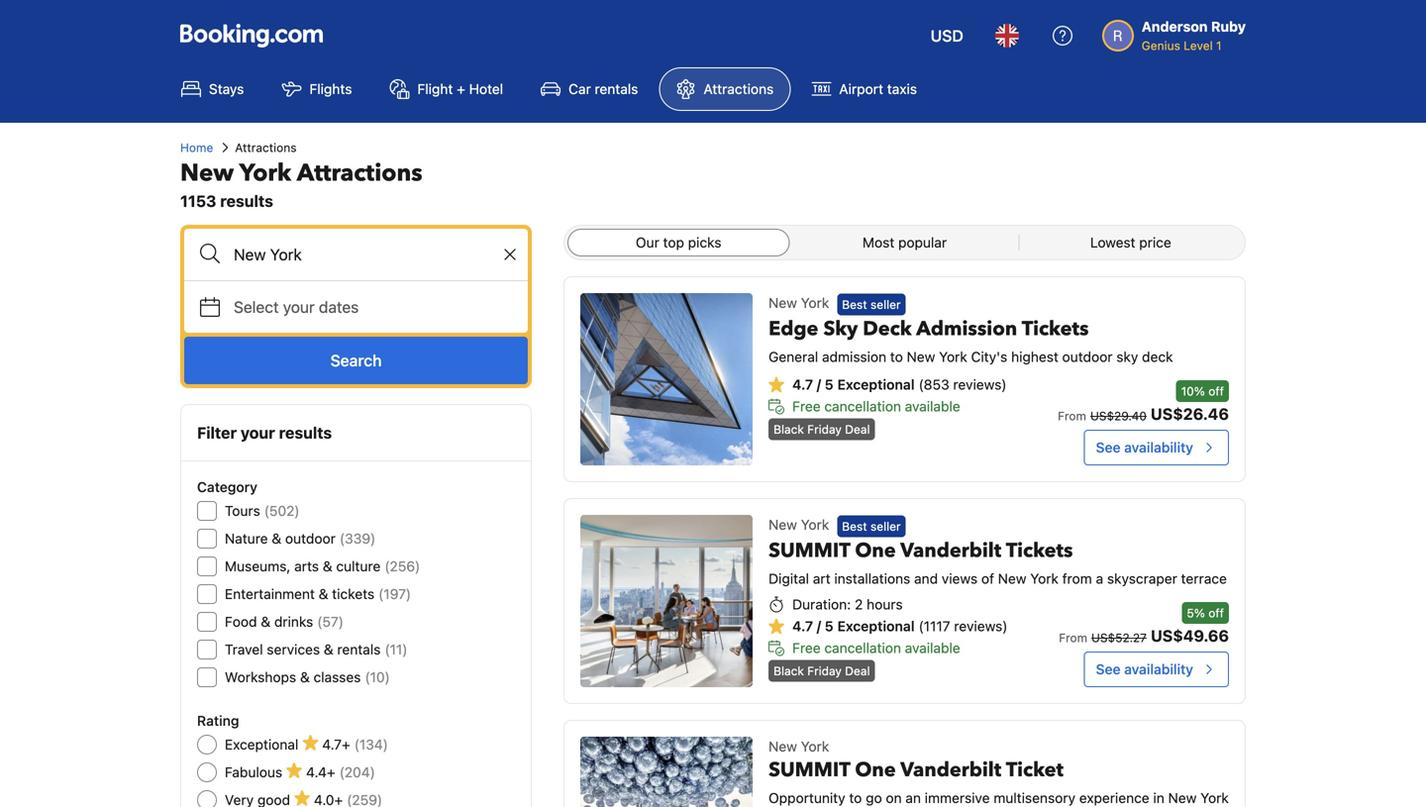 Task type: locate. For each thing, give the bounding box(es) containing it.
food
[[225, 614, 257, 630]]

select
[[234, 298, 279, 316]]

& down travel services & rentals (11)
[[300, 669, 310, 685]]

& down museums, arts & culture (256)
[[319, 586, 328, 602]]

1 vertical spatial deal
[[845, 664, 870, 678]]

reviews) for 4.7 / 5 exceptional (853 reviews)
[[953, 376, 1007, 393]]

new right of
[[998, 570, 1027, 587]]

1 vertical spatial to
[[849, 790, 862, 806]]

vanderbilt inside summit one vanderbilt tickets digital art installations and views of new york from a skyscraper terrace
[[901, 537, 1001, 564]]

best seller for sky
[[842, 297, 901, 311]]

2 see from the top
[[1096, 661, 1121, 677]]

0 vertical spatial availability
[[1124, 439, 1193, 456]]

0 vertical spatial free
[[792, 398, 821, 414]]

5 down duration:
[[825, 618, 833, 634]]

filter
[[197, 423, 237, 442]]

1 one from the top
[[855, 537, 896, 564]]

5 down admission
[[825, 376, 833, 393]]

search
[[330, 351, 382, 370]]

1 vertical spatial best seller
[[842, 519, 901, 533]]

travel
[[225, 641, 263, 658]]

0 vertical spatial /
[[817, 376, 821, 393]]

digital
[[769, 570, 809, 587]]

black down general
[[774, 422, 804, 436]]

reviews) down the city's
[[953, 376, 1007, 393]]

deal down 4.7 / 5 exceptional (1117 reviews)
[[845, 664, 870, 678]]

deal
[[845, 422, 870, 436], [845, 664, 870, 678]]

new york
[[769, 295, 829, 311], [769, 516, 829, 533]]

black
[[774, 422, 804, 436], [774, 664, 804, 678]]

seller up installations
[[871, 519, 901, 533]]

(204)
[[339, 764, 375, 780]]

0 vertical spatial free cancellation available
[[792, 398, 960, 414]]

york down stays
[[239, 157, 291, 190]]

home
[[180, 141, 213, 155]]

rentals
[[595, 81, 638, 97], [337, 641, 381, 658]]

5 for 4.7 / 5 exceptional (853 reviews)
[[825, 376, 833, 393]]

york inside summit one vanderbilt tickets digital art installations and views of new york from a skyscraper terrace
[[1030, 570, 1059, 587]]

1 horizontal spatial results
[[279, 423, 332, 442]]

2 best seller from the top
[[842, 519, 901, 533]]

1 vertical spatial summit
[[769, 757, 850, 784]]

free cancellation available
[[792, 398, 960, 414], [792, 640, 960, 656]]

0 vertical spatial 5
[[825, 376, 833, 393]]

to for summit
[[849, 790, 862, 806]]

tickets up 'highest'
[[1022, 315, 1089, 342]]

to for deck
[[890, 348, 903, 365]]

(134)
[[354, 736, 388, 753]]

1 vertical spatial one
[[855, 757, 896, 784]]

/ down duration:
[[817, 618, 821, 634]]

on
[[886, 790, 902, 806]]

flights link
[[265, 67, 369, 111]]

friday
[[807, 422, 842, 436], [807, 664, 842, 678]]

1 available from the top
[[905, 398, 960, 414]]

(1117
[[919, 618, 950, 634]]

0 vertical spatial to
[[890, 348, 903, 365]]

1 availability from the top
[[1124, 439, 1193, 456]]

& down (57) at the bottom of page
[[324, 641, 333, 658]]

vanderbilt up "views"
[[901, 537, 1001, 564]]

0 vertical spatial vanderbilt
[[901, 537, 1001, 564]]

0 vertical spatial cancellation
[[824, 398, 901, 414]]

black friday deal down general
[[774, 422, 870, 436]]

level
[[1184, 39, 1213, 52]]

2 deal from the top
[[845, 664, 870, 678]]

admission
[[822, 348, 886, 365]]

4.7
[[792, 376, 813, 393], [792, 618, 813, 634]]

outdoor left sky
[[1062, 348, 1113, 365]]

availability down from us$52.27 us$49.66
[[1124, 661, 1193, 677]]

1 vertical spatial off
[[1208, 606, 1224, 620]]

summit up art
[[769, 537, 850, 564]]

best seller for one
[[842, 519, 901, 533]]

rentals right "car"
[[595, 81, 638, 97]]

your right filter
[[241, 423, 275, 442]]

to inside edge sky deck admission tickets general admission to new york city's highest outdoor sky deck
[[890, 348, 903, 365]]

best seller up installations
[[842, 519, 901, 533]]

exceptional down "hours"
[[837, 618, 915, 634]]

0 horizontal spatial rentals
[[337, 641, 381, 658]]

summit one vanderbilt ticket image
[[580, 737, 753, 807]]

results up (502)
[[279, 423, 332, 442]]

entertainment & tickets (197)
[[225, 586, 411, 602]]

entertainment
[[225, 586, 315, 602]]

picks
[[688, 234, 721, 251]]

availability for summit one vanderbilt tickets
[[1124, 661, 1193, 677]]

to left the go
[[849, 790, 862, 806]]

seller for deck
[[871, 297, 901, 311]]

from
[[1058, 409, 1086, 423], [1059, 631, 1087, 645]]

& down (502)
[[272, 530, 281, 547]]

search button
[[184, 337, 528, 384]]

new up opportunity
[[769, 738, 797, 755]]

new york for summit
[[769, 516, 829, 533]]

best seller up "deck"
[[842, 297, 901, 311]]

1 vertical spatial seller
[[871, 519, 901, 533]]

2 4.7 from the top
[[792, 618, 813, 634]]

our top picks
[[636, 234, 721, 251]]

york
[[239, 157, 291, 190], [801, 295, 829, 311], [939, 348, 967, 365], [801, 516, 829, 533], [1030, 570, 1059, 587], [801, 738, 829, 755], [1201, 790, 1229, 806]]

see down the us$29.40
[[1096, 439, 1121, 456]]

1 vertical spatial reviews)
[[954, 618, 1008, 634]]

0 vertical spatial results
[[220, 192, 273, 210]]

0 vertical spatial exceptional
[[837, 376, 915, 393]]

tickets up from at the bottom of the page
[[1006, 537, 1073, 564]]

0 vertical spatial reviews)
[[953, 376, 1007, 393]]

tours
[[225, 503, 260, 519]]

availability for edge sky deck admission tickets
[[1124, 439, 1193, 456]]

1 horizontal spatial rentals
[[595, 81, 638, 97]]

1 vertical spatial friday
[[807, 664, 842, 678]]

0 horizontal spatial results
[[220, 192, 273, 210]]

york right in
[[1201, 790, 1229, 806]]

one up installations
[[855, 537, 896, 564]]

1 vertical spatial availability
[[1124, 661, 1193, 677]]

your
[[283, 298, 315, 316], [241, 423, 275, 442]]

2 availability from the top
[[1124, 661, 1193, 677]]

2 available from the top
[[905, 640, 960, 656]]

4.7 down general
[[792, 376, 813, 393]]

0 vertical spatial your
[[283, 298, 315, 316]]

to inside new york summit one vanderbilt ticket opportunity to go on an immersive multisensory experience in new york
[[849, 790, 862, 806]]

free down general
[[792, 398, 821, 414]]

see availability for summit one vanderbilt tickets
[[1096, 661, 1193, 677]]

1 vertical spatial see availability
[[1096, 661, 1193, 677]]

available down (853
[[905, 398, 960, 414]]

1 vertical spatial available
[[905, 640, 960, 656]]

1 off from the top
[[1208, 384, 1224, 398]]

availability down from us$29.40 us$26.46
[[1124, 439, 1193, 456]]

off
[[1208, 384, 1224, 398], [1208, 606, 1224, 620]]

1 vertical spatial tickets
[[1006, 537, 1073, 564]]

deck
[[1142, 348, 1173, 365]]

experience
[[1079, 790, 1150, 806]]

0 vertical spatial black friday deal
[[774, 422, 870, 436]]

1 vertical spatial from
[[1059, 631, 1087, 645]]

exceptional
[[837, 376, 915, 393], [837, 618, 915, 634], [225, 736, 298, 753]]

black friday deal down duration:
[[774, 664, 870, 678]]

museums, arts & culture (256)
[[225, 558, 420, 574]]

friday down duration:
[[807, 664, 842, 678]]

new down the home
[[180, 157, 234, 190]]

seller up "deck"
[[871, 297, 901, 311]]

new york up edge
[[769, 295, 829, 311]]

1 summit from the top
[[769, 537, 850, 564]]

1 vertical spatial best
[[842, 519, 867, 533]]

seller
[[871, 297, 901, 311], [871, 519, 901, 533]]

culture
[[336, 558, 381, 574]]

results right 1153
[[220, 192, 273, 210]]

1 vertical spatial /
[[817, 618, 821, 634]]

0 vertical spatial outdoor
[[1062, 348, 1113, 365]]

2 best from the top
[[842, 519, 867, 533]]

1 see availability from the top
[[1096, 439, 1193, 456]]

best up sky
[[842, 297, 867, 311]]

0 vertical spatial deal
[[845, 422, 870, 436]]

1 see from the top
[[1096, 439, 1121, 456]]

2 see availability from the top
[[1096, 661, 1193, 677]]

summit inside summit one vanderbilt tickets digital art installations and views of new york from a skyscraper terrace
[[769, 537, 850, 564]]

hours
[[867, 596, 903, 612]]

booking.com image
[[180, 24, 323, 48]]

cancellation
[[824, 398, 901, 414], [824, 640, 901, 656]]

attractions
[[704, 81, 774, 97], [235, 141, 297, 155], [297, 157, 422, 190]]

multisensory
[[994, 790, 1076, 806]]

see
[[1096, 439, 1121, 456], [1096, 661, 1121, 677]]

off for edge sky deck admission tickets
[[1208, 384, 1224, 398]]

& right the food
[[261, 614, 271, 630]]

2 one from the top
[[855, 757, 896, 784]]

new up edge
[[769, 295, 797, 311]]

one up the go
[[855, 757, 896, 784]]

york inside edge sky deck admission tickets general admission to new york city's highest outdoor sky deck
[[939, 348, 967, 365]]

0 vertical spatial new york
[[769, 295, 829, 311]]

0 vertical spatial 4.7
[[792, 376, 813, 393]]

views
[[942, 570, 978, 587]]

friday down admission
[[807, 422, 842, 436]]

results
[[220, 192, 273, 210], [279, 423, 332, 442]]

art
[[813, 570, 831, 587]]

1 / from the top
[[817, 376, 821, 393]]

1 vertical spatial see
[[1096, 661, 1121, 677]]

1 4.7 from the top
[[792, 376, 813, 393]]

4.7 down duration:
[[792, 618, 813, 634]]

cancellation down 4.7 / 5 exceptional (853 reviews)
[[824, 398, 901, 414]]

best up installations
[[842, 519, 867, 533]]

0 vertical spatial from
[[1058, 409, 1086, 423]]

from for edge sky deck admission tickets
[[1058, 409, 1086, 423]]

0 vertical spatial see
[[1096, 439, 1121, 456]]

2 seller from the top
[[871, 519, 901, 533]]

from
[[1062, 570, 1092, 587]]

deal down 4.7 / 5 exceptional (853 reviews)
[[845, 422, 870, 436]]

2 vertical spatial attractions
[[297, 157, 422, 190]]

dates
[[319, 298, 359, 316]]

reviews) right (1117
[[954, 618, 1008, 634]]

from left the us$29.40
[[1058, 409, 1086, 423]]

free cancellation available down 4.7 / 5 exceptional (853 reviews)
[[792, 398, 960, 414]]

1 vertical spatial free cancellation available
[[792, 640, 960, 656]]

5 for 4.7 / 5 exceptional (1117 reviews)
[[825, 618, 833, 634]]

york down admission
[[939, 348, 967, 365]]

new right in
[[1168, 790, 1197, 806]]

new york summit one vanderbilt ticket opportunity to go on an immersive multisensory experience in new york
[[769, 738, 1229, 807]]

home link
[[180, 139, 213, 156]]

available down (1117
[[905, 640, 960, 656]]

& for drinks
[[261, 614, 271, 630]]

0 vertical spatial one
[[855, 537, 896, 564]]

2 5 from the top
[[825, 618, 833, 634]]

york inside new york attractions 1153 results
[[239, 157, 291, 190]]

attractions link
[[659, 67, 791, 111]]

& for classes
[[300, 669, 310, 685]]

workshops
[[225, 669, 296, 685]]

1 5 from the top
[[825, 376, 833, 393]]

0 vertical spatial seller
[[871, 297, 901, 311]]

2 black from the top
[[774, 664, 804, 678]]

/ down general
[[817, 376, 821, 393]]

summit one vanderbilt tickets image
[[580, 515, 753, 687]]

1 new york from the top
[[769, 295, 829, 311]]

(339)
[[340, 530, 376, 547]]

1 vertical spatial exceptional
[[837, 618, 915, 634]]

4.7 / 5 exceptional (1117 reviews)
[[792, 618, 1008, 634]]

2 summit from the top
[[769, 757, 850, 784]]

and
[[914, 570, 938, 587]]

to up 4.7 / 5 exceptional (853 reviews)
[[890, 348, 903, 365]]

1 horizontal spatial to
[[890, 348, 903, 365]]

2 new york from the top
[[769, 516, 829, 533]]

outdoor up arts
[[285, 530, 336, 547]]

off right 10%
[[1208, 384, 1224, 398]]

rentals up (10)
[[337, 641, 381, 658]]

food & drinks (57)
[[225, 614, 344, 630]]

free cancellation available down 4.7 / 5 exceptional (1117 reviews)
[[792, 640, 960, 656]]

seller for vanderbilt
[[871, 519, 901, 533]]

your for select
[[283, 298, 315, 316]]

2 / from the top
[[817, 618, 821, 634]]

your account menu anderson ruby genius level 1 element
[[1102, 9, 1254, 54]]

your left dates
[[283, 298, 315, 316]]

black down duration:
[[774, 664, 804, 678]]

see availability down from us$52.27 us$49.66
[[1096, 661, 1193, 677]]

outdoor
[[1062, 348, 1113, 365], [285, 530, 336, 547]]

free down duration:
[[792, 640, 821, 656]]

5
[[825, 376, 833, 393], [825, 618, 833, 634]]

vanderbilt inside new york summit one vanderbilt ticket opportunity to go on an immersive multisensory experience in new york
[[901, 757, 1001, 784]]

summit up opportunity
[[769, 757, 850, 784]]

&
[[272, 530, 281, 547], [323, 558, 332, 574], [319, 586, 328, 602], [261, 614, 271, 630], [324, 641, 333, 658], [300, 669, 310, 685]]

0 horizontal spatial to
[[849, 790, 862, 806]]

flights
[[309, 81, 352, 97]]

1 vertical spatial outdoor
[[285, 530, 336, 547]]

2 vanderbilt from the top
[[901, 757, 1001, 784]]

4.7 for 4.7 / 5 exceptional (853 reviews)
[[792, 376, 813, 393]]

0 vertical spatial tickets
[[1022, 315, 1089, 342]]

1 deal from the top
[[845, 422, 870, 436]]

exceptional up fabulous
[[225, 736, 298, 753]]

1 vertical spatial new york
[[769, 516, 829, 533]]

stays
[[209, 81, 244, 97]]

usd button
[[919, 12, 975, 59]]

0 horizontal spatial your
[[241, 423, 275, 442]]

travel services & rentals (11)
[[225, 641, 408, 658]]

4.7+
[[322, 736, 350, 753]]

vanderbilt up "immersive"
[[901, 757, 1001, 784]]

edge sky deck admission tickets general admission to new york city's highest outdoor sky deck
[[769, 315, 1173, 365]]

0 vertical spatial best
[[842, 297, 867, 311]]

0 vertical spatial available
[[905, 398, 960, 414]]

1 best seller from the top
[[842, 297, 901, 311]]

1 vertical spatial rentals
[[337, 641, 381, 658]]

0 vertical spatial see availability
[[1096, 439, 1193, 456]]

a
[[1096, 570, 1103, 587]]

one inside summit one vanderbilt tickets digital art installations and views of new york from a skyscraper terrace
[[855, 537, 896, 564]]

our
[[636, 234, 659, 251]]

york up opportunity
[[801, 738, 829, 755]]

exceptional down admission
[[837, 376, 915, 393]]

summit inside new york summit one vanderbilt ticket opportunity to go on an immersive multisensory experience in new york
[[769, 757, 850, 784]]

2 friday from the top
[[807, 664, 842, 678]]

1 vertical spatial black friday deal
[[774, 664, 870, 678]]

new up (853
[[907, 348, 935, 365]]

/ for 4.7 / 5 exceptional (1117 reviews)
[[817, 618, 821, 634]]

from inside from us$52.27 us$49.66
[[1059, 631, 1087, 645]]

2 off from the top
[[1208, 606, 1224, 620]]

drinks
[[274, 614, 313, 630]]

from inside from us$29.40 us$26.46
[[1058, 409, 1086, 423]]

exceptional for (853 reviews)
[[837, 376, 915, 393]]

results inside new york attractions 1153 results
[[220, 192, 273, 210]]

filter your results
[[197, 423, 332, 442]]

0 vertical spatial off
[[1208, 384, 1224, 398]]

1 vertical spatial free
[[792, 640, 821, 656]]

see availability
[[1096, 439, 1193, 456], [1096, 661, 1193, 677]]

1 vertical spatial 5
[[825, 618, 833, 634]]

reviews)
[[953, 376, 1007, 393], [954, 618, 1008, 634]]

new york up digital
[[769, 516, 829, 533]]

1 horizontal spatial your
[[283, 298, 315, 316]]

1 horizontal spatial outdoor
[[1062, 348, 1113, 365]]

0 vertical spatial best seller
[[842, 297, 901, 311]]

see down us$52.27
[[1096, 661, 1121, 677]]

1 vertical spatial cancellation
[[824, 640, 901, 656]]

1 best from the top
[[842, 297, 867, 311]]

york left from at the bottom of the page
[[1030, 570, 1059, 587]]

car rentals link
[[524, 67, 655, 111]]

see availability down from us$29.40 us$26.46
[[1096, 439, 1193, 456]]

0 vertical spatial summit
[[769, 537, 850, 564]]

1 vertical spatial 4.7
[[792, 618, 813, 634]]

1 vanderbilt from the top
[[901, 537, 1001, 564]]

off right 5%
[[1208, 606, 1224, 620]]

1 vertical spatial vanderbilt
[[901, 757, 1001, 784]]

us$29.40
[[1090, 409, 1147, 423]]

1 vertical spatial black
[[774, 664, 804, 678]]

2 free cancellation available from the top
[[792, 640, 960, 656]]

from left us$52.27
[[1059, 631, 1087, 645]]

0 vertical spatial black
[[774, 422, 804, 436]]

cancellation down 4.7 / 5 exceptional (1117 reviews)
[[824, 640, 901, 656]]

reviews) for 4.7 / 5 exceptional (1117 reviews)
[[954, 618, 1008, 634]]

best for one
[[842, 519, 867, 533]]

0 vertical spatial friday
[[807, 422, 842, 436]]

1 seller from the top
[[871, 297, 901, 311]]

1 vertical spatial your
[[241, 423, 275, 442]]



Task type: vqa. For each thing, say whether or not it's contained in the screenshot.
Hertz
no



Task type: describe. For each thing, give the bounding box(es) containing it.
new york attractions 1153 results
[[180, 157, 422, 210]]

4.4+
[[306, 764, 335, 780]]

1 black friday deal from the top
[[774, 422, 870, 436]]

nature & outdoor (339)
[[225, 530, 376, 547]]

5% off
[[1187, 606, 1224, 620]]

best for sky
[[842, 297, 867, 311]]

car
[[569, 81, 591, 97]]

0 horizontal spatial outdoor
[[285, 530, 336, 547]]

new inside summit one vanderbilt tickets digital art installations and views of new york from a skyscraper terrace
[[998, 570, 1027, 587]]

exceptional for (1117 reviews)
[[837, 618, 915, 634]]

flight
[[417, 81, 453, 97]]

1153
[[180, 192, 216, 210]]

in
[[1153, 790, 1165, 806]]

go
[[866, 790, 882, 806]]

anderson ruby genius level 1
[[1142, 18, 1246, 52]]

off for summit one vanderbilt tickets
[[1208, 606, 1224, 620]]

1 cancellation from the top
[[824, 398, 901, 414]]

most
[[863, 234, 895, 251]]

from us$29.40 us$26.46
[[1058, 405, 1229, 423]]

summit one vanderbilt tickets digital art installations and views of new york from a skyscraper terrace
[[769, 537, 1227, 587]]

1 vertical spatial attractions
[[235, 141, 297, 155]]

deck
[[863, 315, 912, 342]]

nature
[[225, 530, 268, 547]]

1 friday from the top
[[807, 422, 842, 436]]

rating
[[197, 713, 239, 729]]

1 vertical spatial results
[[279, 423, 332, 442]]

york up edge
[[801, 295, 829, 311]]

from us$52.27 us$49.66
[[1059, 626, 1229, 645]]

& right arts
[[323, 558, 332, 574]]

duration:
[[792, 596, 851, 612]]

genius
[[1142, 39, 1180, 52]]

tickets
[[332, 586, 374, 602]]

fabulous
[[225, 764, 282, 780]]

(502)
[[264, 503, 300, 519]]

(57)
[[317, 614, 344, 630]]

airport
[[839, 81, 883, 97]]

skyscraper
[[1107, 570, 1177, 587]]

flight + hotel
[[417, 81, 503, 97]]

(11)
[[385, 641, 408, 658]]

1 free cancellation available from the top
[[792, 398, 960, 414]]

1 black from the top
[[774, 422, 804, 436]]

hotel
[[469, 81, 503, 97]]

0 vertical spatial attractions
[[704, 81, 774, 97]]

lowest price
[[1090, 234, 1171, 251]]

taxis
[[887, 81, 917, 97]]

lowest
[[1090, 234, 1136, 251]]

one inside new york summit one vanderbilt ticket opportunity to go on an immersive multisensory experience in new york
[[855, 757, 896, 784]]

new york for edge
[[769, 295, 829, 311]]

new inside new york attractions 1153 results
[[180, 157, 234, 190]]

2 vertical spatial exceptional
[[225, 736, 298, 753]]

popular
[[898, 234, 947, 251]]

0 vertical spatial rentals
[[595, 81, 638, 97]]

& for tickets
[[319, 586, 328, 602]]

an
[[906, 790, 921, 806]]

see for summit one vanderbilt tickets
[[1096, 661, 1121, 677]]

immersive
[[925, 790, 990, 806]]

(256)
[[385, 558, 420, 574]]

car rentals
[[569, 81, 638, 97]]

tickets inside edge sky deck admission tickets general admission to new york city's highest outdoor sky deck
[[1022, 315, 1089, 342]]

airport taxis
[[839, 81, 917, 97]]

opportunity
[[769, 790, 845, 806]]

outdoor inside edge sky deck admission tickets general admission to new york city's highest outdoor sky deck
[[1062, 348, 1113, 365]]

see for edge sky deck admission tickets
[[1096, 439, 1121, 456]]

city's
[[971, 348, 1008, 365]]

attractions inside new york attractions 1153 results
[[297, 157, 422, 190]]

stays link
[[164, 67, 261, 111]]

ticket
[[1006, 757, 1064, 784]]

edge sky deck admission tickets image
[[580, 293, 753, 465]]

terrace
[[1181, 570, 1227, 587]]

1 free from the top
[[792, 398, 821, 414]]

of
[[981, 570, 994, 587]]

(197)
[[378, 586, 411, 602]]

10% off
[[1181, 384, 1224, 398]]

see availability for edge sky deck admission tickets
[[1096, 439, 1193, 456]]

york up art
[[801, 516, 829, 533]]

10%
[[1181, 384, 1205, 398]]

Where are you going? search field
[[184, 229, 528, 280]]

workshops & classes (10)
[[225, 669, 390, 685]]

sky
[[1116, 348, 1138, 365]]

(853
[[919, 376, 949, 393]]

edge
[[769, 315, 819, 342]]

1
[[1216, 39, 1222, 52]]

2 black friday deal from the top
[[774, 664, 870, 678]]

& for outdoor
[[272, 530, 281, 547]]

4.4+ (204)
[[306, 764, 375, 780]]

5%
[[1187, 606, 1205, 620]]

flight + hotel link
[[373, 67, 520, 111]]

+
[[457, 81, 465, 97]]

your for filter
[[241, 423, 275, 442]]

top
[[663, 234, 684, 251]]

usd
[[931, 26, 963, 45]]

services
[[267, 641, 320, 658]]

/ for 4.7 / 5 exceptional (853 reviews)
[[817, 376, 821, 393]]

4.7 / 5 exceptional (853 reviews)
[[792, 376, 1007, 393]]

4.7+ (134)
[[322, 736, 388, 753]]

new inside edge sky deck admission tickets general admission to new york city's highest outdoor sky deck
[[907, 348, 935, 365]]

tickets inside summit one vanderbilt tickets digital art installations and views of new york from a skyscraper terrace
[[1006, 537, 1073, 564]]

2 free from the top
[[792, 640, 821, 656]]

from for summit one vanderbilt tickets
[[1059, 631, 1087, 645]]

duration: 2 hours
[[792, 596, 903, 612]]

tours (502)
[[225, 503, 300, 519]]

arts
[[294, 558, 319, 574]]

new up digital
[[769, 516, 797, 533]]

2 cancellation from the top
[[824, 640, 901, 656]]

anderson
[[1142, 18, 1208, 35]]

us$52.27
[[1091, 631, 1147, 645]]

4.7 for 4.7 / 5 exceptional (1117 reviews)
[[792, 618, 813, 634]]

highest
[[1011, 348, 1059, 365]]

most popular
[[863, 234, 947, 251]]

classes
[[313, 669, 361, 685]]

price
[[1139, 234, 1171, 251]]



